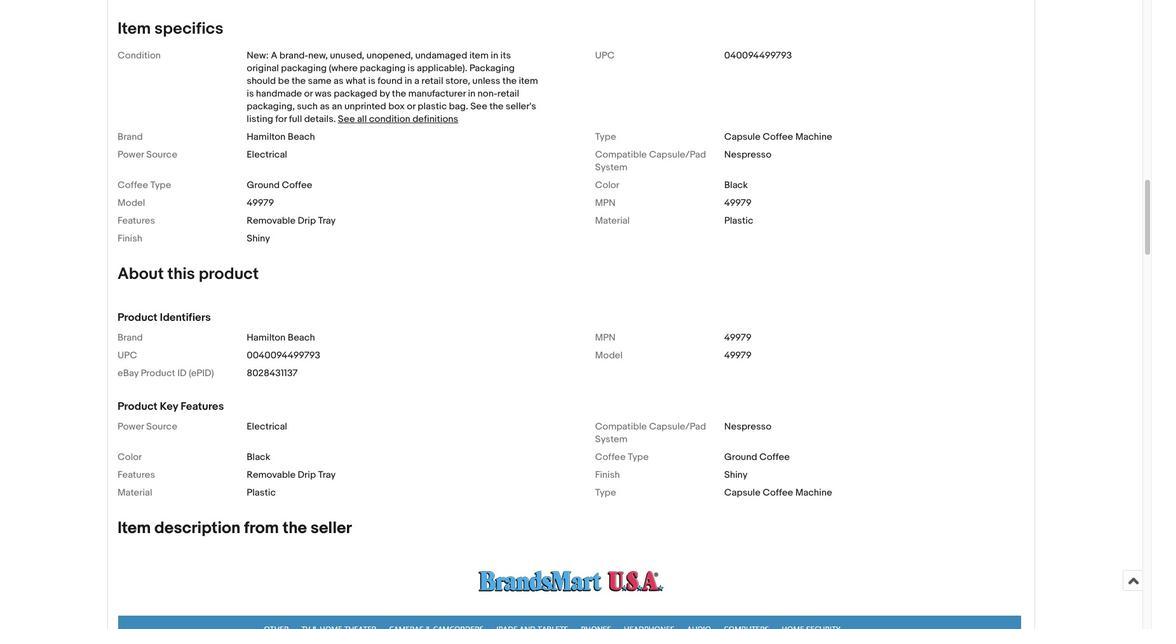Task type: locate. For each thing, give the bounding box(es) containing it.
2 vertical spatial in
[[468, 88, 476, 100]]

1 vertical spatial coffee type
[[595, 452, 649, 464]]

0 vertical spatial power
[[118, 149, 144, 161]]

ebay
[[118, 368, 139, 380]]

power
[[118, 149, 144, 161], [118, 421, 144, 433]]

1 vertical spatial model
[[595, 350, 623, 362]]

packaging,
[[247, 100, 295, 113]]

0 vertical spatial compatible capsule/pad system
[[595, 149, 706, 174]]

removable
[[247, 215, 296, 227], [247, 469, 296, 481]]

capsule coffee machine for hamilton beach
[[724, 131, 832, 143]]

1 vertical spatial electrical
[[247, 421, 287, 433]]

1 capsule coffee machine from the top
[[724, 131, 832, 143]]

features for finish
[[118, 469, 155, 481]]

be
[[278, 75, 290, 87]]

1 horizontal spatial material
[[595, 215, 630, 227]]

0 vertical spatial item
[[470, 50, 489, 62]]

1 horizontal spatial ground
[[724, 452, 757, 464]]

as
[[334, 75, 344, 87], [320, 100, 330, 113]]

2 electrical from the top
[[247, 421, 287, 433]]

brand-
[[280, 50, 308, 62]]

the right from
[[283, 519, 307, 539]]

in left the non-
[[468, 88, 476, 100]]

1 horizontal spatial upc
[[595, 50, 615, 62]]

hamilton for mpn
[[247, 332, 286, 344]]

capsule/pad
[[649, 149, 706, 161], [649, 421, 706, 433]]

features
[[118, 215, 155, 227], [181, 401, 224, 413], [118, 469, 155, 481]]

2 capsule from the top
[[724, 487, 761, 499]]

item for item description from the seller
[[118, 519, 151, 539]]

packaging down 'unopened,'
[[360, 62, 406, 74]]

model
[[118, 197, 145, 209], [595, 350, 623, 362]]

details.
[[304, 113, 336, 125]]

0 horizontal spatial upc
[[118, 350, 137, 362]]

1 hamilton beach from the top
[[247, 131, 315, 143]]

capsule coffee machine for plastic
[[724, 487, 832, 499]]

0 vertical spatial machine
[[796, 131, 832, 143]]

machine for hamilton beach
[[796, 131, 832, 143]]

0 vertical spatial removable
[[247, 215, 296, 227]]

hamilton beach for mpn
[[247, 332, 315, 344]]

item
[[118, 19, 151, 39], [118, 519, 151, 539]]

2 packaging from the left
[[360, 62, 406, 74]]

0 horizontal spatial ground
[[247, 179, 280, 191]]

1 hamilton from the top
[[247, 131, 286, 143]]

upc for 040094499793
[[595, 50, 615, 62]]

1 vertical spatial product
[[141, 368, 175, 380]]

or
[[304, 88, 313, 100], [407, 100, 416, 113]]

the
[[292, 75, 306, 87], [503, 75, 517, 87], [392, 88, 406, 100], [490, 100, 504, 113], [283, 519, 307, 539]]

packaging down brand-
[[281, 62, 327, 74]]

hamilton down listing
[[247, 131, 286, 143]]

0 vertical spatial capsule
[[724, 131, 761, 143]]

2 brand from the top
[[118, 332, 143, 344]]

color
[[595, 179, 620, 191], [118, 452, 142, 464]]

1 vertical spatial color
[[118, 452, 142, 464]]

1 horizontal spatial or
[[407, 100, 416, 113]]

1 tray from the top
[[318, 215, 336, 227]]

0 vertical spatial see
[[470, 100, 487, 113]]

key
[[160, 401, 178, 413]]

1 vertical spatial is
[[368, 75, 376, 87]]

0 vertical spatial upc
[[595, 50, 615, 62]]

0 horizontal spatial or
[[304, 88, 313, 100]]

drip for finish
[[298, 469, 316, 481]]

1 item from the top
[[118, 19, 151, 39]]

1 horizontal spatial in
[[468, 88, 476, 100]]

the down the non-
[[490, 100, 504, 113]]

removable for material
[[247, 215, 296, 227]]

1 vertical spatial power source
[[118, 421, 177, 433]]

2 hamilton beach from the top
[[247, 332, 315, 344]]

the up box
[[392, 88, 406, 100]]

0 vertical spatial as
[[334, 75, 344, 87]]

1 vertical spatial mpn
[[595, 332, 616, 344]]

2 hamilton from the top
[[247, 332, 286, 344]]

is up 'a'
[[408, 62, 415, 74]]

machine
[[796, 131, 832, 143], [796, 487, 832, 499]]

its
[[501, 50, 511, 62]]

box
[[388, 100, 405, 113]]

retail
[[422, 75, 443, 87], [498, 88, 519, 100]]

1 vertical spatial beach
[[288, 332, 315, 344]]

see left all at the left top of page
[[338, 113, 355, 125]]

should
[[247, 75, 276, 87]]

item specifics
[[118, 19, 223, 39]]

1 beach from the top
[[288, 131, 315, 143]]

0 vertical spatial black
[[724, 179, 748, 191]]

electrical
[[247, 149, 287, 161], [247, 421, 287, 433]]

2 vertical spatial is
[[247, 88, 254, 100]]

0 vertical spatial features
[[118, 215, 155, 227]]

electrical down listing
[[247, 149, 287, 161]]

2 tray from the top
[[318, 469, 336, 481]]

2 vertical spatial features
[[118, 469, 155, 481]]

0 vertical spatial tray
[[318, 215, 336, 227]]

1 vertical spatial retail
[[498, 88, 519, 100]]

2 beach from the top
[[288, 332, 315, 344]]

0 horizontal spatial black
[[247, 452, 271, 464]]

2 removable drip tray from the top
[[247, 469, 336, 481]]

0 vertical spatial mpn
[[595, 197, 616, 209]]

1 removable from the top
[[247, 215, 296, 227]]

1 vertical spatial as
[[320, 100, 330, 113]]

beach down full
[[288, 131, 315, 143]]

0 vertical spatial or
[[304, 88, 313, 100]]

see all condition definitions link
[[338, 113, 458, 125]]

1 vertical spatial tray
[[318, 469, 336, 481]]

1 horizontal spatial item
[[519, 75, 538, 87]]

such
[[297, 100, 318, 113]]

new:
[[247, 50, 269, 62]]

0 vertical spatial hamilton
[[247, 131, 286, 143]]

2 capsule coffee machine from the top
[[724, 487, 832, 499]]

brand
[[118, 131, 143, 143], [118, 332, 143, 344]]

in left 'a'
[[405, 75, 412, 87]]

1 horizontal spatial ground coffee
[[724, 452, 790, 464]]

type
[[595, 131, 616, 143], [150, 179, 171, 191], [628, 452, 649, 464], [595, 487, 616, 499]]

1 capsule from the top
[[724, 131, 761, 143]]

item up 'packaging'
[[470, 50, 489, 62]]

beach for type
[[288, 131, 315, 143]]

1 vertical spatial power
[[118, 421, 144, 433]]

product left the key
[[118, 401, 158, 413]]

item up seller's
[[519, 75, 538, 87]]

seller
[[311, 519, 352, 539]]

2 horizontal spatial is
[[408, 62, 415, 74]]

2 drip from the top
[[298, 469, 316, 481]]

as left an
[[320, 100, 330, 113]]

1 horizontal spatial shiny
[[724, 469, 748, 481]]

upc
[[595, 50, 615, 62], [118, 350, 137, 362]]

in left its
[[491, 50, 498, 62]]

drip for material
[[298, 215, 316, 227]]

2 mpn from the top
[[595, 332, 616, 344]]

source
[[146, 149, 177, 161], [146, 421, 177, 433]]

2 capsule/pad from the top
[[649, 421, 706, 433]]

0 horizontal spatial plastic
[[247, 487, 276, 499]]

mpn for 49979
[[595, 197, 616, 209]]

0 vertical spatial beach
[[288, 131, 315, 143]]

1 mpn from the top
[[595, 197, 616, 209]]

beach up '0040094499793'
[[288, 332, 315, 344]]

1 vertical spatial finish
[[595, 469, 620, 481]]

0 vertical spatial brand
[[118, 131, 143, 143]]

2 compatible capsule/pad system from the top
[[595, 421, 706, 446]]

packaged
[[334, 88, 377, 100]]

0 horizontal spatial item
[[470, 50, 489, 62]]

0 vertical spatial power source
[[118, 149, 177, 161]]

hamilton
[[247, 131, 286, 143], [247, 332, 286, 344]]

1 vertical spatial machine
[[796, 487, 832, 499]]

2 power source from the top
[[118, 421, 177, 433]]

packaging
[[281, 62, 327, 74], [360, 62, 406, 74]]

item up condition
[[118, 19, 151, 39]]

electrical down 8028431137
[[247, 421, 287, 433]]

2 horizontal spatial in
[[491, 50, 498, 62]]

the right be
[[292, 75, 306, 87]]

coffee type
[[118, 179, 171, 191], [595, 452, 649, 464]]

all
[[357, 113, 367, 125]]

brand for type
[[118, 131, 143, 143]]

1 vertical spatial compatible
[[595, 421, 647, 433]]

retail up seller's
[[498, 88, 519, 100]]

2 item from the top
[[118, 519, 151, 539]]

tray
[[318, 215, 336, 227], [318, 469, 336, 481]]

1 horizontal spatial packaging
[[360, 62, 406, 74]]

1 vertical spatial in
[[405, 75, 412, 87]]

plastic
[[418, 100, 447, 113]]

what
[[346, 75, 366, 87]]

is
[[408, 62, 415, 74], [368, 75, 376, 87], [247, 88, 254, 100]]

material
[[595, 215, 630, 227], [118, 487, 152, 499]]

1 vertical spatial brand
[[118, 332, 143, 344]]

compatible
[[595, 149, 647, 161], [595, 421, 647, 433]]

black
[[724, 179, 748, 191], [247, 452, 271, 464]]

see
[[470, 100, 487, 113], [338, 113, 355, 125]]

1 vertical spatial material
[[118, 487, 152, 499]]

1 vertical spatial drip
[[298, 469, 316, 481]]

0 vertical spatial ground coffee
[[247, 179, 312, 191]]

as down (where
[[334, 75, 344, 87]]

1 horizontal spatial see
[[470, 100, 487, 113]]

nespresso
[[724, 149, 772, 161], [724, 421, 772, 433]]

item left description
[[118, 519, 151, 539]]

compatible capsule/pad system
[[595, 149, 706, 174], [595, 421, 706, 446]]

1 vertical spatial capsule coffee machine
[[724, 487, 832, 499]]

or right box
[[407, 100, 416, 113]]

product down about
[[118, 311, 158, 324]]

ebay product id (epid)
[[118, 368, 214, 380]]

unless
[[472, 75, 501, 87]]

1 vertical spatial capsule
[[724, 487, 761, 499]]

power source
[[118, 149, 177, 161], [118, 421, 177, 433]]

1 vertical spatial see
[[338, 113, 355, 125]]

unprinted
[[344, 100, 386, 113]]

0 vertical spatial source
[[146, 149, 177, 161]]

1 vertical spatial removable
[[247, 469, 296, 481]]

0 vertical spatial compatible
[[595, 149, 647, 161]]

0 vertical spatial capsule/pad
[[649, 149, 706, 161]]

1 drip from the top
[[298, 215, 316, 227]]

1 compatible capsule/pad system from the top
[[595, 149, 706, 174]]

0 vertical spatial hamilton beach
[[247, 131, 315, 143]]

0 vertical spatial nespresso
[[724, 149, 772, 161]]

product left "id" at the bottom left of page
[[141, 368, 175, 380]]

capsule
[[724, 131, 761, 143], [724, 487, 761, 499]]

0 vertical spatial electrical
[[247, 149, 287, 161]]

2 machine from the top
[[796, 487, 832, 499]]

0 vertical spatial material
[[595, 215, 630, 227]]

1 vertical spatial hamilton beach
[[247, 332, 315, 344]]

0 horizontal spatial in
[[405, 75, 412, 87]]

hamilton beach
[[247, 131, 315, 143], [247, 332, 315, 344]]

0 vertical spatial capsule coffee machine
[[724, 131, 832, 143]]

0 vertical spatial product
[[118, 311, 158, 324]]

0 horizontal spatial coffee type
[[118, 179, 171, 191]]

is right what
[[368, 75, 376, 87]]

2 system from the top
[[595, 434, 628, 446]]

condition
[[118, 50, 161, 62]]

ground
[[247, 179, 280, 191], [724, 452, 757, 464]]

tray for finish
[[318, 469, 336, 481]]

or up such
[[304, 88, 313, 100]]

1 machine from the top
[[796, 131, 832, 143]]

1 vertical spatial or
[[407, 100, 416, 113]]

1 nespresso from the top
[[724, 149, 772, 161]]

1 vertical spatial capsule/pad
[[649, 421, 706, 433]]

ground coffee
[[247, 179, 312, 191], [724, 452, 790, 464]]

1 vertical spatial compatible capsule/pad system
[[595, 421, 706, 446]]

see down the non-
[[470, 100, 487, 113]]

machine for plastic
[[796, 487, 832, 499]]

1 brand from the top
[[118, 131, 143, 143]]

retail up "manufacturer"
[[422, 75, 443, 87]]

drip
[[298, 215, 316, 227], [298, 469, 316, 481]]

applicable).
[[417, 62, 467, 74]]

0 vertical spatial color
[[595, 179, 620, 191]]

in
[[491, 50, 498, 62], [405, 75, 412, 87], [468, 88, 476, 100]]

capsule coffee machine
[[724, 131, 832, 143], [724, 487, 832, 499]]

removable drip tray for material
[[247, 215, 336, 227]]

handmade
[[256, 88, 302, 100]]

mpn for hamilton beach
[[595, 332, 616, 344]]

finish
[[118, 233, 142, 245], [595, 469, 620, 481]]

0 horizontal spatial shiny
[[247, 233, 270, 245]]

hamilton beach up '0040094499793'
[[247, 332, 315, 344]]

product for identifiers
[[118, 311, 158, 324]]

1 vertical spatial removable drip tray
[[247, 469, 336, 481]]

from
[[244, 519, 279, 539]]

0 vertical spatial plastic
[[724, 215, 754, 227]]

beach
[[288, 131, 315, 143], [288, 332, 315, 344]]

hamilton up '0040094499793'
[[247, 332, 286, 344]]

item
[[470, 50, 489, 62], [519, 75, 538, 87]]

49979
[[247, 197, 274, 209], [724, 197, 752, 209], [724, 332, 752, 344], [724, 350, 752, 362]]

1 removable drip tray from the top
[[247, 215, 336, 227]]

is down should
[[247, 88, 254, 100]]

hamilton beach down for
[[247, 131, 315, 143]]

this
[[167, 264, 195, 284]]

2 removable from the top
[[247, 469, 296, 481]]

2 source from the top
[[146, 421, 177, 433]]

id
[[177, 368, 187, 380]]

for
[[275, 113, 287, 125]]



Task type: describe. For each thing, give the bounding box(es) containing it.
condition
[[369, 113, 410, 125]]

0 horizontal spatial model
[[118, 197, 145, 209]]

1 horizontal spatial color
[[595, 179, 620, 191]]

same
[[308, 75, 332, 87]]

2 nespresso from the top
[[724, 421, 772, 433]]

upc for 0040094499793
[[118, 350, 137, 362]]

tray for material
[[318, 215, 336, 227]]

new: a brand-new, unused, unopened, undamaged item in its original packaging (where packaging is applicable). packaging should be the same as what is found in a retail store, unless the item is handmade or was packaged by the manufacturer in non-retail packaging, such as an unprinted box or plastic bag. see the seller's listing for full details.
[[247, 50, 538, 125]]

49979 for 49979
[[724, 197, 752, 209]]

1 system from the top
[[595, 161, 628, 174]]

unused,
[[330, 50, 364, 62]]

1 vertical spatial ground coffee
[[724, 452, 790, 464]]

040094499793
[[724, 50, 792, 62]]

0 vertical spatial is
[[408, 62, 415, 74]]

1 capsule/pad from the top
[[649, 149, 706, 161]]

identifiers
[[160, 311, 211, 324]]

capsule for hamilton beach
[[724, 131, 761, 143]]

1 horizontal spatial plastic
[[724, 215, 754, 227]]

bag.
[[449, 100, 468, 113]]

capsule for plastic
[[724, 487, 761, 499]]

found
[[378, 75, 403, 87]]

1 horizontal spatial black
[[724, 179, 748, 191]]

1 horizontal spatial is
[[368, 75, 376, 87]]

store,
[[446, 75, 470, 87]]

full
[[289, 113, 302, 125]]

features for material
[[118, 215, 155, 227]]

non-
[[478, 88, 498, 100]]

manufacturer
[[408, 88, 466, 100]]

2 power from the top
[[118, 421, 144, 433]]

(where
[[329, 62, 358, 74]]

original
[[247, 62, 279, 74]]

about this product
[[118, 264, 259, 284]]

was
[[315, 88, 332, 100]]

an
[[332, 100, 342, 113]]

definitions
[[413, 113, 458, 125]]

1 power from the top
[[118, 149, 144, 161]]

1 packaging from the left
[[281, 62, 327, 74]]

1 vertical spatial features
[[181, 401, 224, 413]]

49979 for hamilton beach
[[724, 332, 752, 344]]

0 vertical spatial shiny
[[247, 233, 270, 245]]

specifics
[[155, 19, 223, 39]]

see inside new: a brand-new, unused, unopened, undamaged item in its original packaging (where packaging is applicable). packaging should be the same as what is found in a retail store, unless the item is handmade or was packaged by the manufacturer in non-retail packaging, such as an unprinted box or plastic bag. see the seller's listing for full details.
[[470, 100, 487, 113]]

1 horizontal spatial as
[[334, 75, 344, 87]]

new,
[[308, 50, 328, 62]]

1 vertical spatial black
[[247, 452, 271, 464]]

packaging
[[470, 62, 515, 74]]

1 horizontal spatial model
[[595, 350, 623, 362]]

0 horizontal spatial see
[[338, 113, 355, 125]]

1 horizontal spatial coffee type
[[595, 452, 649, 464]]

item description from the seller
[[118, 519, 352, 539]]

0 horizontal spatial material
[[118, 487, 152, 499]]

0 horizontal spatial as
[[320, 100, 330, 113]]

0 horizontal spatial color
[[118, 452, 142, 464]]

product for key
[[118, 401, 158, 413]]

see all condition definitions
[[338, 113, 458, 125]]

the down 'packaging'
[[503, 75, 517, 87]]

hamilton beach for type
[[247, 131, 315, 143]]

1 compatible from the top
[[595, 149, 647, 161]]

description
[[155, 519, 240, 539]]

unopened,
[[367, 50, 413, 62]]

product
[[199, 264, 259, 284]]

hamilton for type
[[247, 131, 286, 143]]

product key features
[[118, 401, 224, 413]]

beach for mpn
[[288, 332, 315, 344]]

8028431137
[[247, 368, 298, 380]]

1 vertical spatial item
[[519, 75, 538, 87]]

1 power source from the top
[[118, 149, 177, 161]]

product identifiers
[[118, 311, 211, 324]]

0 horizontal spatial finish
[[118, 233, 142, 245]]

a
[[414, 75, 419, 87]]

1 source from the top
[[146, 149, 177, 161]]

removable for finish
[[247, 469, 296, 481]]

0 horizontal spatial retail
[[422, 75, 443, 87]]

by
[[380, 88, 390, 100]]

about
[[118, 264, 164, 284]]

1 vertical spatial plastic
[[247, 487, 276, 499]]

0040094499793
[[247, 350, 320, 362]]

2 compatible from the top
[[595, 421, 647, 433]]

removable drip tray for finish
[[247, 469, 336, 481]]

a
[[271, 50, 277, 62]]

item for item specifics
[[118, 19, 151, 39]]

(epid)
[[189, 368, 214, 380]]

undamaged
[[415, 50, 467, 62]]

0 vertical spatial ground
[[247, 179, 280, 191]]

1 vertical spatial ground
[[724, 452, 757, 464]]

seller's
[[506, 100, 536, 113]]

brand for mpn
[[118, 332, 143, 344]]

listing
[[247, 113, 273, 125]]

49979 for 0040094499793
[[724, 350, 752, 362]]

1 horizontal spatial finish
[[595, 469, 620, 481]]

1 electrical from the top
[[247, 149, 287, 161]]

0 horizontal spatial is
[[247, 88, 254, 100]]

1 horizontal spatial retail
[[498, 88, 519, 100]]



Task type: vqa. For each thing, say whether or not it's contained in the screenshot.


